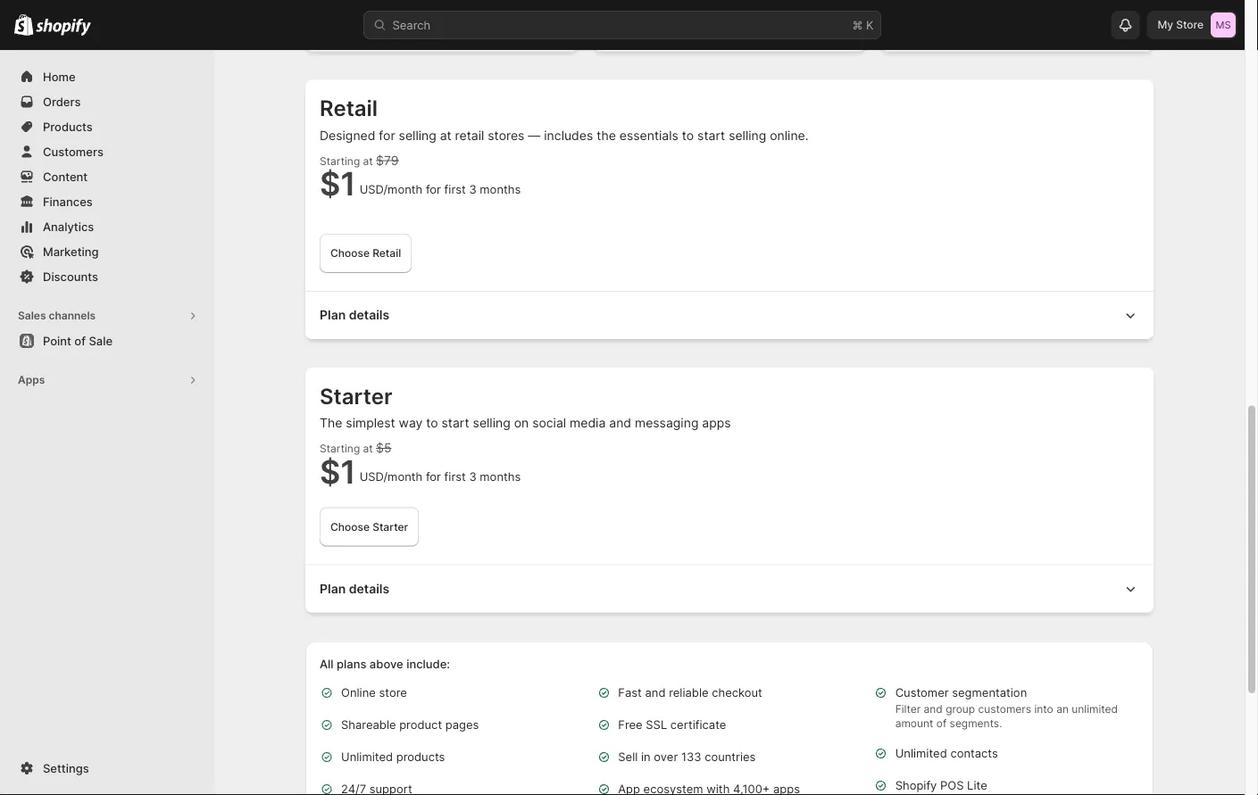 Task type: locate. For each thing, give the bounding box(es) containing it.
1 starting from the top
[[320, 155, 360, 168]]

$1 down designed
[[320, 165, 356, 204]]

essentials
[[619, 128, 679, 143]]

starting
[[320, 155, 360, 168], [320, 443, 360, 456]]

1 horizontal spatial apps
[[953, 24, 977, 37]]

at
[[980, 24, 990, 37], [440, 128, 452, 143], [363, 155, 373, 168], [363, 443, 373, 456]]

2 plan details from the top
[[320, 582, 389, 597]]

0 vertical spatial first
[[444, 183, 466, 196]]

1 vertical spatial starting
[[320, 443, 360, 456]]

calculated
[[926, 9, 978, 22]]

with
[[1010, 9, 1031, 22]]

0 vertical spatial for
[[379, 128, 395, 143]]

starting down the the
[[320, 443, 360, 456]]

shopify
[[895, 780, 937, 793]]

—
[[528, 128, 541, 143]]

starting down designed
[[320, 155, 360, 168]]

2 months from the top
[[480, 471, 521, 484]]

1 list from the left
[[320, 0, 564, 38]]

1 vertical spatial usd/month
[[360, 471, 423, 484]]

1 vertical spatial start
[[442, 416, 469, 431]]

plan down choose starter link
[[320, 582, 346, 597]]

ssl
[[646, 719, 667, 733]]

online.
[[770, 128, 809, 143]]

months down stores at the left of page
[[480, 183, 521, 196]]

1 vertical spatial and
[[645, 687, 666, 700]]

first inside starting at $5 $1 usd/month for first 3 months
[[444, 471, 466, 484]]

settings link
[[11, 756, 204, 781]]

selling left "on" in the bottom of the page
[[473, 416, 510, 431]]

0 vertical spatial plan details button
[[305, 292, 1154, 340]]

1 vertical spatial choose
[[330, 521, 370, 534]]

1 first from the top
[[444, 183, 466, 196]]

starting inside the starting at $79 $1 usd/month for first 3 months
[[320, 155, 360, 168]]

0 horizontal spatial apps
[[702, 416, 731, 431]]

designed
[[320, 128, 375, 143]]

unlimited products
[[341, 751, 445, 765]]

plan down choose retail link
[[320, 308, 346, 323]]

1 details from the top
[[349, 308, 389, 323]]

1 $1 from the top
[[320, 165, 356, 204]]

0 vertical spatial and
[[609, 416, 631, 431]]

1 plan details button from the top
[[305, 292, 1154, 340]]

filter
[[895, 703, 921, 716]]

1 horizontal spatial list
[[607, 0, 852, 38]]

plan for retail
[[320, 308, 346, 323]]

plan details for retail
[[320, 308, 389, 323]]

0 vertical spatial apps
[[953, 24, 977, 37]]

shareable
[[341, 719, 396, 733]]

1 vertical spatial plan details
[[320, 582, 389, 597]]

first
[[444, 183, 466, 196], [444, 471, 466, 484]]

all plans above include:
[[320, 658, 450, 672]]

2 plan details button from the top
[[305, 565, 1154, 613]]

months inside the starting at $79 $1 usd/month for first 3 months
[[480, 183, 521, 196]]

1 horizontal spatial selling
[[473, 416, 510, 431]]

and right fast
[[645, 687, 666, 700]]

usd/month down $5
[[360, 471, 423, 484]]

2 choose from the top
[[330, 521, 370, 534]]

shopify image
[[36, 18, 91, 36]]

usd/month inside starting at $5 $1 usd/month for first 3 months
[[360, 471, 423, 484]]

amount
[[895, 717, 933, 730]]

at inside retail designed for selling at retail stores — includes the essentials to start selling online.
[[440, 128, 452, 143]]

for
[[379, 128, 395, 143], [426, 183, 441, 196], [426, 471, 441, 484]]

pos
[[940, 780, 964, 793]]

fast
[[618, 687, 642, 700]]

2 plan from the top
[[320, 582, 346, 597]]

apps down calculated
[[953, 24, 977, 37]]

for inside the starting at $79 $1 usd/month for first 3 months
[[426, 183, 441, 196]]

free ssl certificate
[[618, 719, 726, 733]]

start inside retail designed for selling at retail stores — includes the essentials to start selling online.
[[697, 128, 725, 143]]

1 vertical spatial first
[[444, 471, 466, 484]]

party
[[923, 24, 950, 37]]

for inside retail designed for selling at retail stores — includes the essentials to start selling online.
[[379, 128, 395, 143]]

apps
[[953, 24, 977, 37], [702, 416, 731, 431]]

finances
[[43, 195, 93, 208]]

my store
[[1158, 18, 1204, 31]]

months for starter
[[480, 471, 521, 484]]

start right the essentials
[[697, 128, 725, 143]]

starting for retail
[[320, 155, 360, 168]]

into
[[1034, 703, 1053, 716]]

sell
[[618, 751, 638, 765]]

starter inside starter the simplest way to start selling on social media and messaging apps
[[320, 384, 392, 410]]

0 horizontal spatial of
[[74, 334, 86, 348]]

usd/month
[[360, 183, 423, 196], [360, 471, 423, 484]]

3 down starter the simplest way to start selling on social media and messaging apps
[[469, 471, 477, 484]]

3 inside starting at $5 $1 usd/month for first 3 months
[[469, 471, 477, 484]]

1 vertical spatial of
[[936, 717, 947, 730]]

analytics
[[43, 220, 94, 233]]

1 vertical spatial plan
[[320, 582, 346, 597]]

choose retail link
[[320, 234, 412, 274]]

to right way
[[426, 416, 438, 431]]

plan for starter
[[320, 582, 346, 597]]

2 3 from the top
[[469, 471, 477, 484]]

starter up simplest
[[320, 384, 392, 410]]

first for starter
[[444, 471, 466, 484]]

starter
[[320, 384, 392, 410], [372, 521, 408, 534]]

1 vertical spatial for
[[426, 183, 441, 196]]

2 usd/month from the top
[[360, 471, 423, 484]]

⌘
[[852, 18, 863, 32]]

0 horizontal spatial unlimited
[[341, 751, 393, 765]]

at left retail
[[440, 128, 452, 143]]

store
[[379, 687, 407, 700]]

0 vertical spatial starting
[[320, 155, 360, 168]]

at left $5
[[363, 443, 373, 456]]

0 vertical spatial of
[[74, 334, 86, 348]]

1 horizontal spatial start
[[697, 128, 725, 143]]

plan details button for retail
[[305, 292, 1154, 340]]

customer segmentation filter and group customers into an unlimited amount of segments.
[[895, 687, 1118, 730]]

0 vertical spatial months
[[480, 183, 521, 196]]

the
[[320, 416, 342, 431]]

0 vertical spatial retail
[[320, 96, 378, 122]]

segmentation
[[952, 687, 1027, 700]]

unlimited down shareable
[[341, 751, 393, 765]]

in
[[641, 751, 651, 765]]

0 vertical spatial usd/month
[[360, 183, 423, 196]]

of inside customer segmentation filter and group customers into an unlimited amount of segments.
[[936, 717, 947, 730]]

0 vertical spatial 3
[[469, 183, 477, 196]]

start right way
[[442, 416, 469, 431]]

plan details down choose starter link
[[320, 582, 389, 597]]

unlimited contacts
[[895, 747, 998, 761]]

1 vertical spatial apps
[[702, 416, 731, 431]]

2 starting from the top
[[320, 443, 360, 456]]

2 vertical spatial for
[[426, 471, 441, 484]]

sales channels
[[18, 309, 96, 322]]

0 vertical spatial choose
[[330, 247, 370, 260]]

contacts
[[950, 747, 998, 761]]

0 vertical spatial $1
[[320, 165, 356, 204]]

1 vertical spatial 3
[[469, 471, 477, 484]]

simplest
[[346, 416, 395, 431]]

details down choose retail link
[[349, 308, 389, 323]]

marketing
[[43, 245, 99, 258]]

your
[[1034, 9, 1057, 22]]

1 vertical spatial months
[[480, 471, 521, 484]]

retail
[[455, 128, 484, 143]]

2 first from the top
[[444, 471, 466, 484]]

$5
[[376, 441, 392, 456]]

0 horizontal spatial list
[[320, 0, 564, 38]]

of left sale
[[74, 334, 86, 348]]

list
[[320, 0, 564, 38], [607, 0, 852, 38]]

apps right messaging
[[702, 416, 731, 431]]

0 vertical spatial details
[[349, 308, 389, 323]]

$1 for retail
[[320, 165, 356, 204]]

1 horizontal spatial unlimited
[[895, 747, 947, 761]]

usd/month down $79
[[360, 183, 423, 196]]

apps inside show calculated rates with your own account or third-party apps at checkout.
[[953, 24, 977, 37]]

plan details button for starter
[[305, 565, 1154, 613]]

way
[[399, 416, 423, 431]]

1 usd/month from the top
[[360, 183, 423, 196]]

at left $79
[[363, 155, 373, 168]]

0 horizontal spatial and
[[609, 416, 631, 431]]

choose for starter
[[330, 521, 370, 534]]

shopify image
[[14, 14, 33, 35]]

1 horizontal spatial to
[[682, 128, 694, 143]]

k
[[866, 18, 874, 32]]

unlimited down 'amount'
[[895, 747, 947, 761]]

0 vertical spatial to
[[682, 128, 694, 143]]

at inside starting at $5 $1 usd/month for first 3 months
[[363, 443, 373, 456]]

retail down the starting at $79 $1 usd/month for first 3 months on the top of the page
[[372, 247, 401, 260]]

0 vertical spatial start
[[697, 128, 725, 143]]

months down "on" in the bottom of the page
[[480, 471, 521, 484]]

1 vertical spatial to
[[426, 416, 438, 431]]

1 choose from the top
[[330, 247, 370, 260]]

retail designed for selling at retail stores — includes the essentials to start selling online.
[[320, 96, 809, 143]]

0 vertical spatial plan
[[320, 308, 346, 323]]

choose
[[330, 247, 370, 260], [330, 521, 370, 534]]

1 horizontal spatial and
[[645, 687, 666, 700]]

and right media
[[609, 416, 631, 431]]

sales
[[18, 309, 46, 322]]

to right the essentials
[[682, 128, 694, 143]]

1 3 from the top
[[469, 183, 477, 196]]

1 vertical spatial details
[[349, 582, 389, 597]]

selling up $79
[[399, 128, 436, 143]]

2 $1 from the top
[[320, 453, 356, 492]]

1 vertical spatial starter
[[372, 521, 408, 534]]

above
[[370, 658, 403, 672]]

2 vertical spatial and
[[924, 703, 943, 716]]

choose inside choose retail link
[[330, 247, 370, 260]]

1 plan from the top
[[320, 308, 346, 323]]

for inside starting at $5 $1 usd/month for first 3 months
[[426, 471, 441, 484]]

$1 inside the starting at $79 $1 usd/month for first 3 months
[[320, 165, 356, 204]]

checkout.
[[993, 24, 1043, 37]]

of down group
[[936, 717, 947, 730]]

point of sale link
[[11, 329, 204, 354]]

3 inside the starting at $79 $1 usd/month for first 3 months
[[469, 183, 477, 196]]

content link
[[11, 164, 204, 189]]

unlimited
[[1072, 703, 1118, 716]]

1 plan details from the top
[[320, 308, 389, 323]]

first inside the starting at $79 $1 usd/month for first 3 months
[[444, 183, 466, 196]]

details down choose starter link
[[349, 582, 389, 597]]

details
[[349, 308, 389, 323], [349, 582, 389, 597]]

media
[[570, 416, 606, 431]]

online store
[[341, 687, 407, 700]]

apps inside starter the simplest way to start selling on social media and messaging apps
[[702, 416, 731, 431]]

starter down starting at $5 $1 usd/month for first 3 months
[[372, 521, 408, 534]]

0 vertical spatial plan details
[[320, 308, 389, 323]]

2 horizontal spatial and
[[924, 703, 943, 716]]

0 horizontal spatial start
[[442, 416, 469, 431]]

channels
[[49, 309, 96, 322]]

or
[[1128, 9, 1138, 22]]

0 horizontal spatial to
[[426, 416, 438, 431]]

choose inside choose starter link
[[330, 521, 370, 534]]

$1 inside starting at $5 $1 usd/month for first 3 months
[[320, 453, 356, 492]]

1 vertical spatial plan details button
[[305, 565, 1154, 613]]

products link
[[11, 114, 204, 139]]

retail up designed
[[320, 96, 378, 122]]

starting inside starting at $5 $1 usd/month for first 3 months
[[320, 443, 360, 456]]

1 months from the top
[[480, 183, 521, 196]]

start
[[697, 128, 725, 143], [442, 416, 469, 431]]

start inside starter the simplest way to start selling on social media and messaging apps
[[442, 416, 469, 431]]

plan
[[320, 308, 346, 323], [320, 582, 346, 597]]

3 down retail
[[469, 183, 477, 196]]

months inside starting at $5 $1 usd/month for first 3 months
[[480, 471, 521, 484]]

plan details for starter
[[320, 582, 389, 597]]

1 horizontal spatial of
[[936, 717, 947, 730]]

settings
[[43, 762, 89, 775]]

unlimited for unlimited products
[[341, 751, 393, 765]]

3
[[469, 183, 477, 196], [469, 471, 477, 484]]

home
[[43, 70, 76, 83]]

$1 down the the
[[320, 453, 356, 492]]

plan details down choose retail link
[[320, 308, 389, 323]]

usd/month inside the starting at $79 $1 usd/month for first 3 months
[[360, 183, 423, 196]]

and down the customer
[[924, 703, 943, 716]]

0 vertical spatial starter
[[320, 384, 392, 410]]

show
[[895, 9, 923, 22]]

1 vertical spatial $1
[[320, 453, 356, 492]]

selling
[[399, 128, 436, 143], [729, 128, 766, 143], [473, 416, 510, 431]]

selling left "online."
[[729, 128, 766, 143]]

2 details from the top
[[349, 582, 389, 597]]

at down rates
[[980, 24, 990, 37]]

search
[[392, 18, 431, 32]]



Task type: describe. For each thing, give the bounding box(es) containing it.
my
[[1158, 18, 1173, 31]]

my store image
[[1211, 13, 1236, 38]]

pages
[[445, 719, 479, 733]]

choose retail
[[330, 247, 401, 260]]

marketing link
[[11, 239, 204, 264]]

finances link
[[11, 189, 204, 214]]

customers
[[978, 703, 1031, 716]]

sale
[[89, 334, 113, 348]]

for for retail
[[426, 183, 441, 196]]

third-
[[895, 24, 923, 37]]

choose starter link
[[320, 508, 419, 547]]

discounts
[[43, 270, 98, 283]]

⌘ k
[[852, 18, 874, 32]]

customers link
[[11, 139, 204, 164]]

customers
[[43, 145, 104, 158]]

at inside the starting at $79 $1 usd/month for first 3 months
[[363, 155, 373, 168]]

orders link
[[11, 89, 204, 114]]

usd/month for retail
[[360, 183, 423, 196]]

discounts link
[[11, 264, 204, 289]]

store
[[1176, 18, 1204, 31]]

stores
[[488, 128, 525, 143]]

sell in over 133 countries
[[618, 751, 756, 765]]

point of sale button
[[0, 329, 214, 354]]

includes
[[544, 128, 593, 143]]

choose starter
[[330, 521, 408, 534]]

on
[[514, 416, 529, 431]]

show calculated rates with your own account or third-party apps at checkout.
[[895, 9, 1138, 37]]

starting for starter
[[320, 443, 360, 456]]

months for retail
[[480, 183, 521, 196]]

over
[[654, 751, 678, 765]]

details for starter
[[349, 582, 389, 597]]

choose for retail
[[330, 247, 370, 260]]

the
[[597, 128, 616, 143]]

sales channels button
[[11, 304, 204, 329]]

checkout
[[712, 687, 762, 700]]

2 horizontal spatial selling
[[729, 128, 766, 143]]

account
[[1084, 9, 1125, 22]]

group
[[946, 703, 975, 716]]

countries
[[705, 751, 756, 765]]

to inside retail designed for selling at retail stores — includes the essentials to start selling online.
[[682, 128, 694, 143]]

products
[[43, 120, 93, 133]]

content
[[43, 170, 88, 183]]

rates
[[981, 9, 1007, 22]]

point of sale
[[43, 334, 113, 348]]

apps
[[18, 374, 45, 387]]

and inside customer segmentation filter and group customers into an unlimited amount of segments.
[[924, 703, 943, 716]]

to inside starter the simplest way to start selling on social media and messaging apps
[[426, 416, 438, 431]]

of inside button
[[74, 334, 86, 348]]

certificate
[[670, 719, 726, 733]]

an
[[1056, 703, 1069, 716]]

own
[[1060, 9, 1081, 22]]

3 for retail
[[469, 183, 477, 196]]

segments.
[[950, 717, 1002, 730]]

analytics link
[[11, 214, 204, 239]]

133
[[681, 751, 701, 765]]

apps button
[[11, 368, 204, 393]]

plans
[[337, 658, 366, 672]]

and inside starter the simplest way to start selling on social media and messaging apps
[[609, 416, 631, 431]]

retail inside retail designed for selling at retail stores — includes the essentials to start selling online.
[[320, 96, 378, 122]]

2 list from the left
[[607, 0, 852, 38]]

social
[[532, 416, 566, 431]]

first for retail
[[444, 183, 466, 196]]

shopify pos lite
[[895, 780, 987, 793]]

lite
[[967, 780, 987, 793]]

orders
[[43, 95, 81, 108]]

free
[[618, 719, 643, 733]]

usd/month for starter
[[360, 471, 423, 484]]

shareable product pages
[[341, 719, 479, 733]]

$79
[[376, 153, 399, 168]]

include:
[[406, 658, 450, 672]]

product
[[399, 719, 442, 733]]

reliable
[[669, 687, 709, 700]]

products
[[396, 751, 445, 765]]

point
[[43, 334, 71, 348]]

home link
[[11, 64, 204, 89]]

selling inside starter the simplest way to start selling on social media and messaging apps
[[473, 416, 510, 431]]

at inside show calculated rates with your own account or third-party apps at checkout.
[[980, 24, 990, 37]]

messaging
[[635, 416, 699, 431]]

3 for starter
[[469, 471, 477, 484]]

details for retail
[[349, 308, 389, 323]]

starter the simplest way to start selling on social media and messaging apps
[[320, 384, 731, 431]]

for for starter
[[426, 471, 441, 484]]

1 vertical spatial retail
[[372, 247, 401, 260]]

starting at $79 $1 usd/month for first 3 months
[[320, 153, 521, 204]]

all
[[320, 658, 334, 672]]

unlimited for unlimited contacts
[[895, 747, 947, 761]]

0 horizontal spatial selling
[[399, 128, 436, 143]]

$1 for starter
[[320, 453, 356, 492]]

starting at $5 $1 usd/month for first 3 months
[[320, 441, 521, 492]]



Task type: vqa. For each thing, say whether or not it's contained in the screenshot.
search products text box
no



